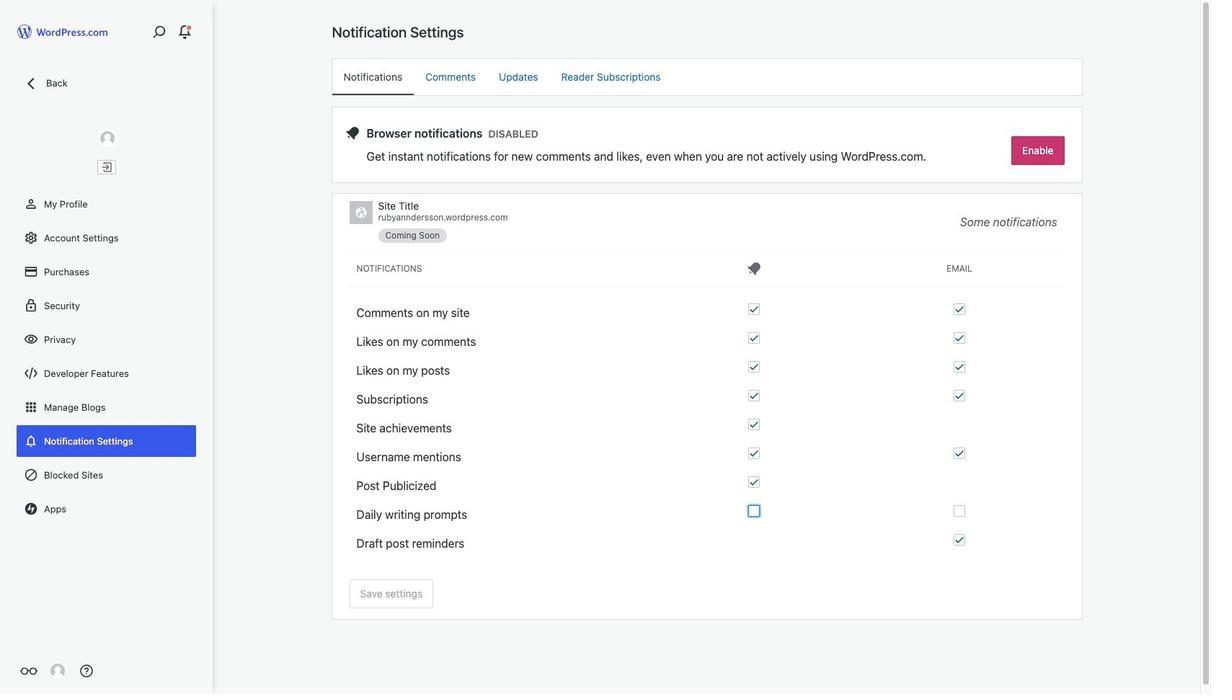 Task type: vqa. For each thing, say whether or not it's contained in the screenshot.
Highest hourly views 0 IMAGE
no



Task type: locate. For each thing, give the bounding box(es) containing it.
notifications image
[[24, 434, 38, 449]]

person image
[[24, 197, 38, 211]]

menu
[[332, 59, 1082, 95]]

apps image
[[24, 400, 38, 415]]

None checkbox
[[954, 304, 966, 315], [748, 332, 760, 344], [954, 332, 966, 344], [954, 361, 966, 373], [748, 419, 760, 431], [748, 448, 760, 459], [954, 448, 966, 459], [748, 506, 760, 517], [954, 534, 966, 546], [954, 304, 966, 315], [748, 332, 760, 344], [954, 332, 966, 344], [954, 361, 966, 373], [748, 419, 760, 431], [748, 448, 760, 459], [954, 448, 966, 459], [748, 506, 760, 517], [954, 534, 966, 546]]

reader image
[[20, 663, 38, 680]]

None checkbox
[[748, 304, 760, 315], [748, 361, 760, 373], [748, 390, 760, 402], [954, 390, 966, 402], [748, 477, 760, 488], [954, 506, 966, 517], [748, 304, 760, 315], [748, 361, 760, 373], [748, 390, 760, 402], [954, 390, 966, 402], [748, 477, 760, 488], [954, 506, 966, 517]]

main content
[[332, 23, 1082, 619]]



Task type: describe. For each thing, give the bounding box(es) containing it.
credit_card image
[[24, 265, 38, 279]]

log out of wordpress.com image
[[100, 161, 113, 174]]

lock image
[[24, 299, 38, 313]]

ruby anderson image
[[50, 664, 65, 679]]

visibility image
[[24, 332, 38, 347]]

settings image
[[24, 231, 38, 245]]

ruby anderson image
[[98, 130, 116, 147]]

block image
[[24, 468, 38, 482]]



